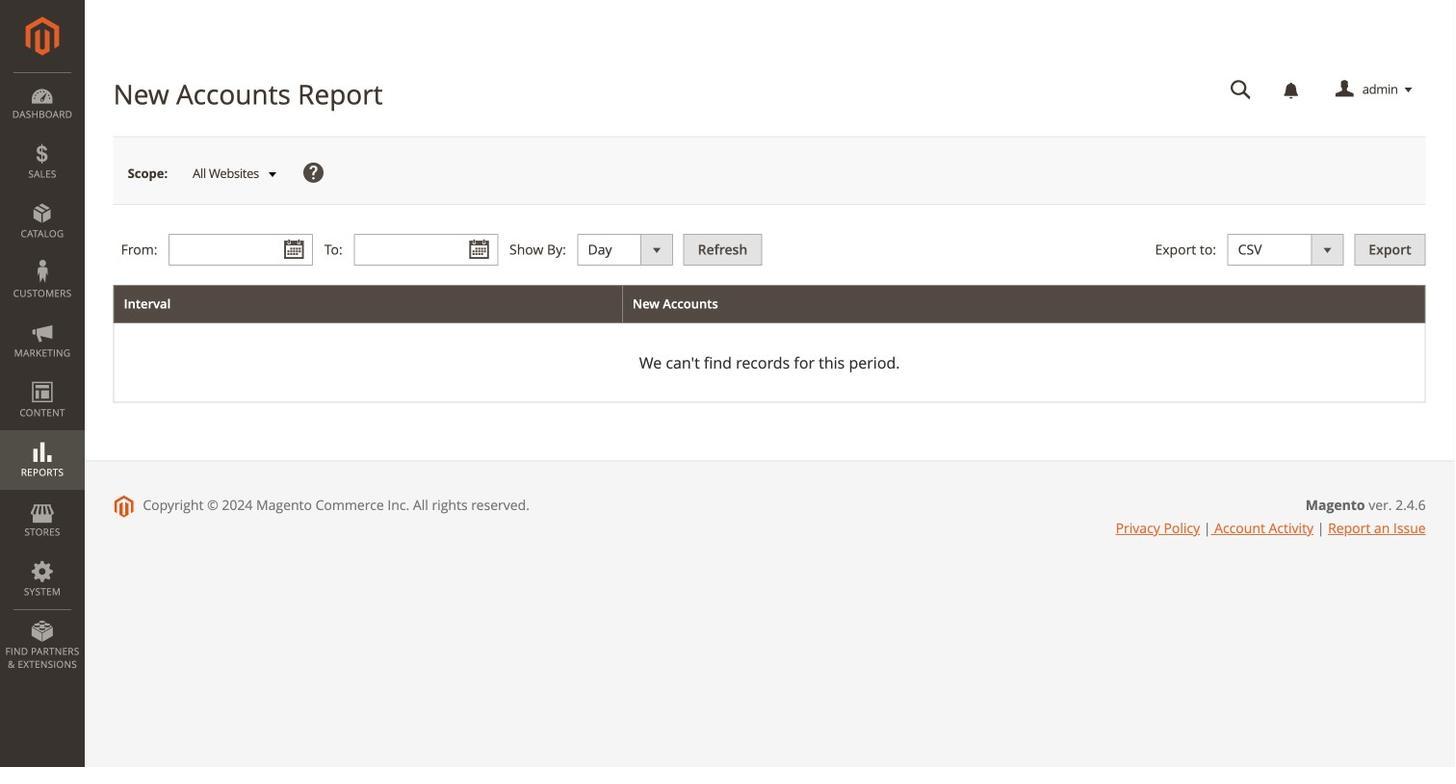 Task type: locate. For each thing, give the bounding box(es) containing it.
None text field
[[354, 234, 498, 266]]

None text field
[[1217, 73, 1265, 107], [169, 234, 313, 266], [1217, 73, 1265, 107], [169, 234, 313, 266]]

menu bar
[[0, 72, 85, 681]]



Task type: describe. For each thing, give the bounding box(es) containing it.
magento admin panel image
[[26, 16, 59, 56]]



